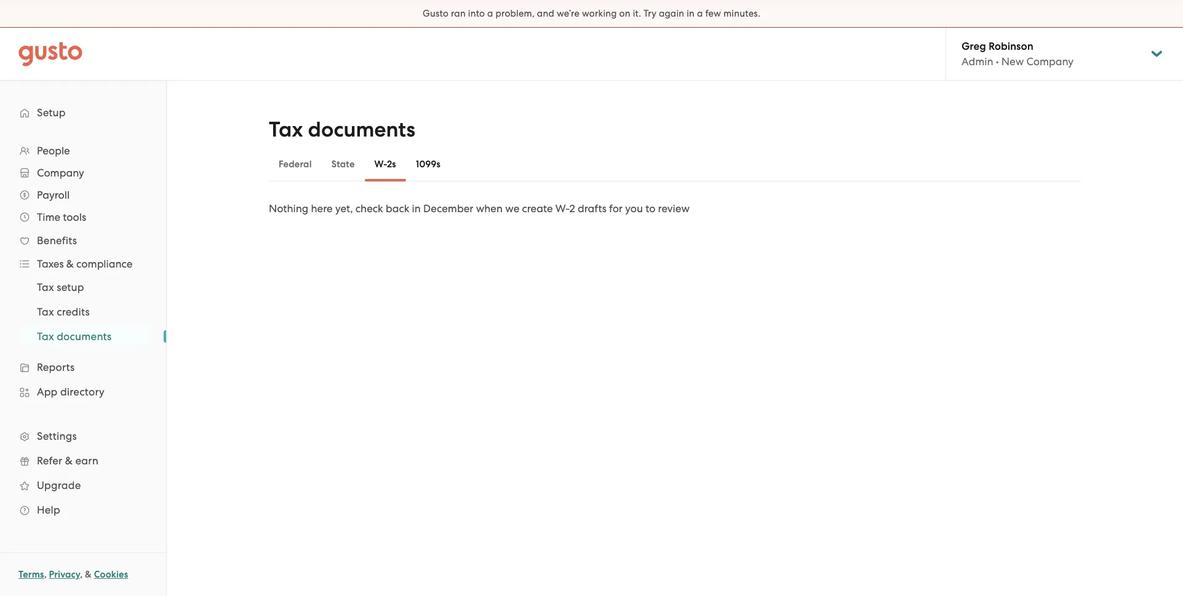 Task type: vqa. For each thing, say whether or not it's contained in the screenshot.
"to" inside the "Recommendations for your business This is a personalized list of recommendations based on your company's location, size, and industry. We'll update this page regularly with new resources to help you run your business and stay compliant."
no



Task type: locate. For each thing, give the bounding box(es) containing it.
1 vertical spatial in
[[412, 203, 421, 215]]

december
[[424, 203, 474, 215]]

1 horizontal spatial a
[[697, 8, 703, 19]]

tax documents up state
[[269, 117, 415, 142]]

list
[[0, 140, 166, 523], [0, 275, 166, 349]]

&
[[66, 258, 74, 270], [65, 455, 73, 467], [85, 569, 92, 580]]

terms link
[[18, 569, 44, 580]]

payroll
[[37, 189, 70, 201]]

tools
[[63, 211, 86, 223]]

& inside dropdown button
[[66, 258, 74, 270]]

in right again
[[687, 8, 695, 19]]

tax credits link
[[22, 301, 154, 323]]

w-2s button
[[365, 150, 406, 179]]

0 vertical spatial &
[[66, 258, 74, 270]]

1099s
[[416, 159, 441, 170]]

1 vertical spatial documents
[[57, 331, 112, 343]]

0 horizontal spatial in
[[412, 203, 421, 215]]

1 horizontal spatial company
[[1027, 55, 1074, 68]]

1 vertical spatial tax documents
[[37, 331, 112, 343]]

check
[[356, 203, 383, 215]]

documents
[[308, 117, 415, 142], [57, 331, 112, 343]]

company down people
[[37, 167, 84, 179]]

& left earn
[[65, 455, 73, 467]]

tax
[[269, 117, 303, 142], [37, 281, 54, 294], [37, 306, 54, 318], [37, 331, 54, 343]]

app directory
[[37, 386, 105, 398]]

documents inside gusto navigation element
[[57, 331, 112, 343]]

tax documents
[[269, 117, 415, 142], [37, 331, 112, 343]]

1 vertical spatial company
[[37, 167, 84, 179]]

a left few
[[697, 8, 703, 19]]

0 vertical spatial company
[[1027, 55, 1074, 68]]

tax down taxes
[[37, 281, 54, 294]]

on
[[620, 8, 631, 19]]

0 horizontal spatial company
[[37, 167, 84, 179]]

2 a from the left
[[697, 8, 703, 19]]

0 horizontal spatial ,
[[44, 569, 47, 580]]

tax documents link
[[22, 326, 154, 348]]

into
[[468, 8, 485, 19]]

home image
[[18, 42, 82, 66]]

1 vertical spatial &
[[65, 455, 73, 467]]

time
[[37, 211, 60, 223]]

tax down tax credits
[[37, 331, 54, 343]]

& for earn
[[65, 455, 73, 467]]

setup
[[57, 281, 84, 294]]

state
[[332, 159, 355, 170]]

in
[[687, 8, 695, 19], [412, 203, 421, 215]]

in right back
[[412, 203, 421, 215]]

company button
[[12, 162, 154, 184]]

and
[[537, 8, 555, 19]]

tax for tax setup link
[[37, 281, 54, 294]]

,
[[44, 569, 47, 580], [80, 569, 83, 580]]

& left cookies
[[85, 569, 92, 580]]

we
[[505, 203, 520, 215]]

1 list from the top
[[0, 140, 166, 523]]

admin
[[962, 55, 994, 68]]

documents down tax credits link
[[57, 331, 112, 343]]

1 a from the left
[[488, 8, 493, 19]]

a
[[488, 8, 493, 19], [697, 8, 703, 19]]

0 horizontal spatial a
[[488, 8, 493, 19]]

directory
[[60, 386, 105, 398]]

2 list from the top
[[0, 275, 166, 349]]

company inside greg robinson admin • new company
[[1027, 55, 1074, 68]]

, left privacy
[[44, 569, 47, 580]]

gusto
[[423, 8, 449, 19]]

settings link
[[12, 425, 154, 447]]

documents up state button
[[308, 117, 415, 142]]

problem,
[[496, 8, 535, 19]]

company right new
[[1027, 55, 1074, 68]]

0 horizontal spatial tax documents
[[37, 331, 112, 343]]

1 horizontal spatial w-
[[556, 203, 570, 215]]

1 horizontal spatial ,
[[80, 569, 83, 580]]

cookies
[[94, 569, 128, 580]]

1099s button
[[406, 150, 451, 179]]

, left cookies
[[80, 569, 83, 580]]

1 horizontal spatial tax documents
[[269, 117, 415, 142]]

reports link
[[12, 356, 154, 379]]

tax documents down credits
[[37, 331, 112, 343]]

0 horizontal spatial documents
[[57, 331, 112, 343]]

w- right state button
[[375, 159, 387, 170]]

0 horizontal spatial w-
[[375, 159, 387, 170]]

w- right create
[[556, 203, 570, 215]]

0 vertical spatial w-
[[375, 159, 387, 170]]

tax for tax documents link
[[37, 331, 54, 343]]

0 vertical spatial in
[[687, 8, 695, 19]]

tax left credits
[[37, 306, 54, 318]]

a right into
[[488, 8, 493, 19]]

& right taxes
[[66, 258, 74, 270]]

w-
[[375, 159, 387, 170], [556, 203, 570, 215]]

1 horizontal spatial documents
[[308, 117, 415, 142]]

tax up federal at the top left
[[269, 117, 303, 142]]

2
[[570, 203, 575, 215]]

w- inside button
[[375, 159, 387, 170]]

refer & earn link
[[12, 450, 154, 472]]

tax forms tab list
[[269, 147, 1081, 182]]

new
[[1002, 55, 1024, 68]]

setup link
[[12, 102, 154, 124]]

review
[[658, 203, 690, 215]]

upgrade link
[[12, 475, 154, 497]]

w-2s
[[375, 159, 396, 170]]

company
[[1027, 55, 1074, 68], [37, 167, 84, 179]]

time tools
[[37, 211, 86, 223]]



Task type: describe. For each thing, give the bounding box(es) containing it.
people
[[37, 145, 70, 157]]

1 vertical spatial w-
[[556, 203, 570, 215]]

taxes & compliance
[[37, 258, 133, 270]]

create
[[522, 203, 553, 215]]

nothing
[[269, 203, 309, 215]]

privacy
[[49, 569, 80, 580]]

tax documents inside list
[[37, 331, 112, 343]]

1 horizontal spatial in
[[687, 8, 695, 19]]

2 vertical spatial &
[[85, 569, 92, 580]]

0 vertical spatial documents
[[308, 117, 415, 142]]

time tools button
[[12, 206, 154, 228]]

few
[[706, 8, 721, 19]]

when
[[476, 203, 503, 215]]

compliance
[[76, 258, 133, 270]]

tax for tax credits link
[[37, 306, 54, 318]]

greg robinson admin • new company
[[962, 40, 1074, 68]]

list containing people
[[0, 140, 166, 523]]

earn
[[75, 455, 98, 467]]

2s
[[387, 159, 396, 170]]

company inside dropdown button
[[37, 167, 84, 179]]

yet,
[[335, 203, 353, 215]]

0 vertical spatial tax documents
[[269, 117, 415, 142]]

you
[[625, 203, 643, 215]]

robinson
[[989, 40, 1034, 53]]

gusto navigation element
[[0, 81, 166, 542]]

gusto ran into a problem, and we're working on it. try again in a few minutes.
[[423, 8, 761, 19]]

terms , privacy , & cookies
[[18, 569, 128, 580]]

taxes
[[37, 258, 64, 270]]

tax setup link
[[22, 276, 154, 299]]

again
[[659, 8, 685, 19]]

credits
[[57, 306, 90, 318]]

cookies button
[[94, 567, 128, 582]]

payroll button
[[12, 184, 154, 206]]

federal button
[[269, 150, 322, 179]]

privacy link
[[49, 569, 80, 580]]

people button
[[12, 140, 154, 162]]

reports
[[37, 361, 75, 374]]

here
[[311, 203, 333, 215]]

2 , from the left
[[80, 569, 83, 580]]

for
[[609, 203, 623, 215]]

refer
[[37, 455, 62, 467]]

we're
[[557, 8, 580, 19]]

tax setup
[[37, 281, 84, 294]]

taxes & compliance button
[[12, 253, 154, 275]]

minutes.
[[724, 8, 761, 19]]

back
[[386, 203, 410, 215]]

terms
[[18, 569, 44, 580]]

1 , from the left
[[44, 569, 47, 580]]

benefits link
[[12, 230, 154, 252]]

& for compliance
[[66, 258, 74, 270]]

help link
[[12, 499, 154, 521]]

refer & earn
[[37, 455, 98, 467]]

working
[[582, 8, 617, 19]]

settings
[[37, 430, 77, 443]]

upgrade
[[37, 479, 81, 492]]

state button
[[322, 150, 365, 179]]

to
[[646, 203, 656, 215]]

ran
[[451, 8, 466, 19]]

drafts
[[578, 203, 607, 215]]

try
[[644, 8, 657, 19]]

greg
[[962, 40, 987, 53]]

app directory link
[[12, 381, 154, 403]]

•
[[996, 55, 999, 68]]

list containing tax setup
[[0, 275, 166, 349]]

federal
[[279, 159, 312, 170]]

help
[[37, 504, 60, 516]]

benefits
[[37, 235, 77, 247]]

app
[[37, 386, 58, 398]]

tax credits
[[37, 306, 90, 318]]

setup
[[37, 106, 66, 119]]

it.
[[633, 8, 642, 19]]

nothing here yet, check back in december when we create w-2 drafts for you to review
[[269, 203, 690, 215]]



